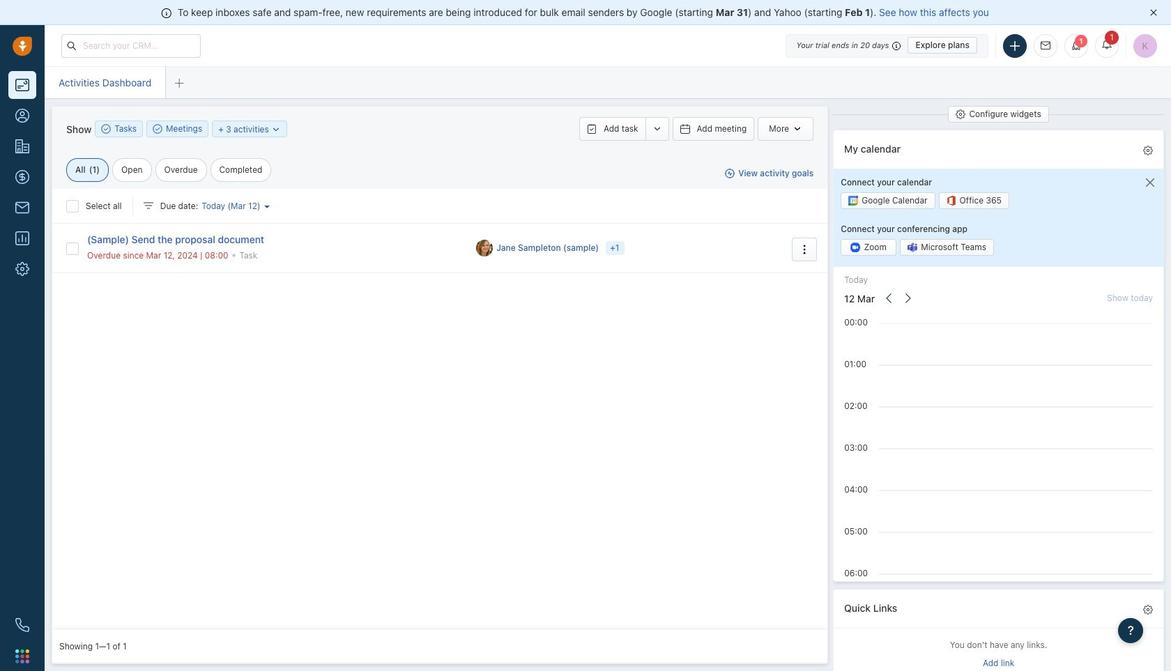 Task type: describe. For each thing, give the bounding box(es) containing it.
down image
[[271, 125, 281, 134]]

Search your CRM... text field
[[61, 34, 201, 58]]

phone image
[[15, 619, 29, 633]]

phone element
[[8, 612, 36, 640]]



Task type: locate. For each thing, give the bounding box(es) containing it.
freshworks switcher image
[[15, 650, 29, 664]]

send email image
[[1041, 41, 1051, 50]]

close image
[[1151, 9, 1158, 16]]



Task type: vqa. For each thing, say whether or not it's contained in the screenshot.
down image
yes



